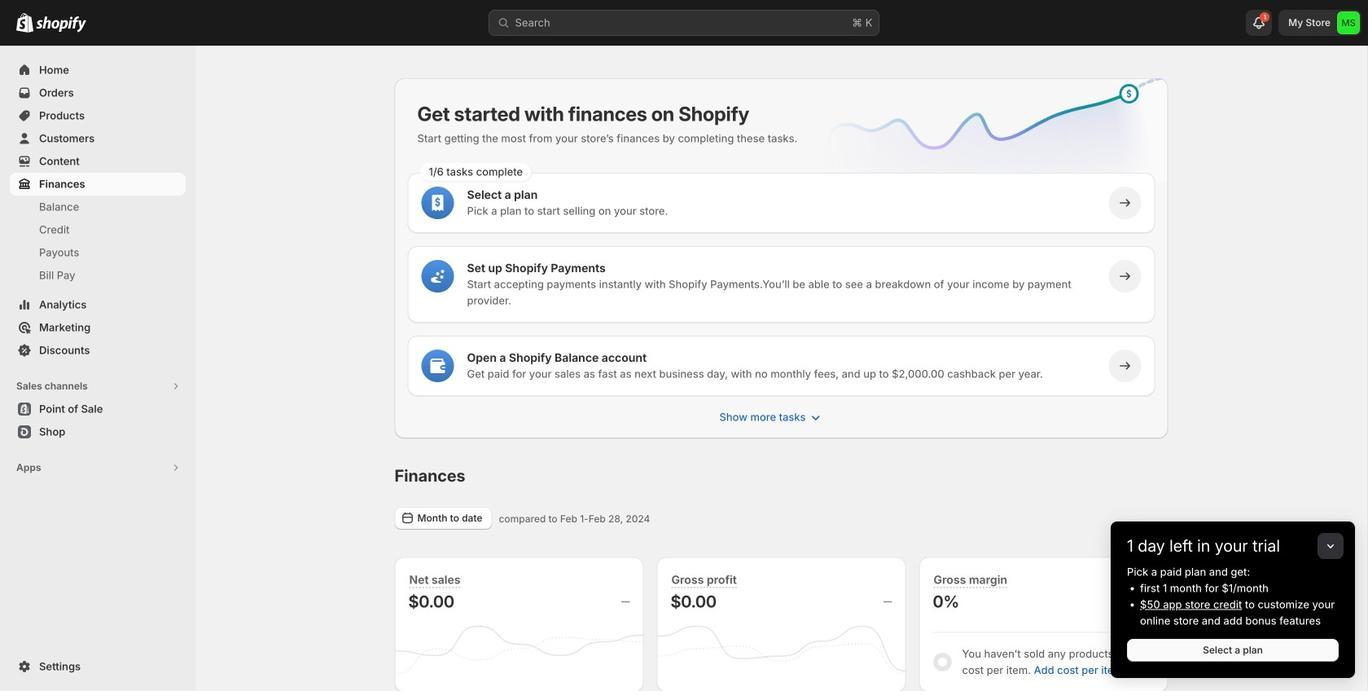 Task type: describe. For each thing, give the bounding box(es) containing it.
shopify image
[[16, 13, 33, 32]]

line chart image
[[799, 75, 1172, 209]]



Task type: vqa. For each thing, say whether or not it's contained in the screenshot.
left Shopify image
yes



Task type: locate. For each thing, give the bounding box(es) containing it.
open a shopify balance account image
[[430, 358, 446, 374]]

shopify image
[[36, 16, 86, 32]]

my store image
[[1338, 11, 1361, 34]]

set up shopify payments image
[[430, 268, 446, 284]]

select a plan image
[[430, 195, 446, 211]]



